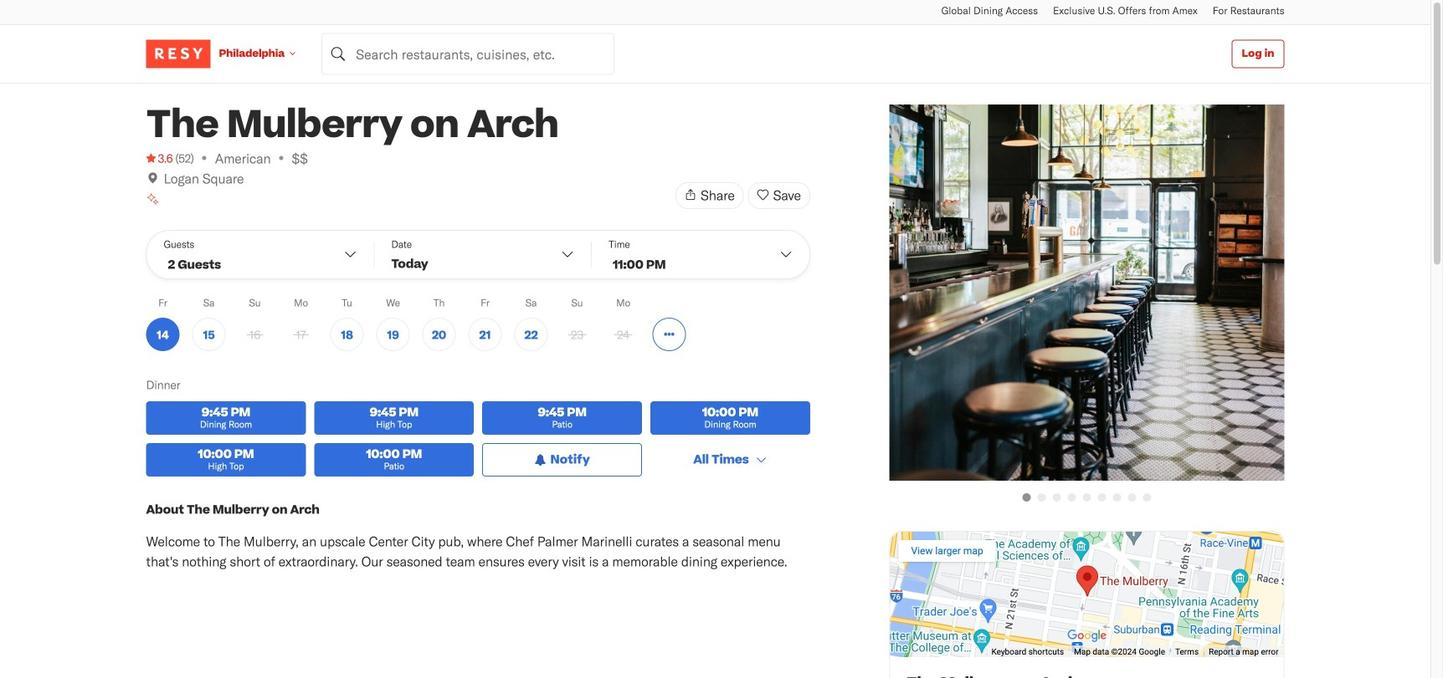 Task type: describe. For each thing, give the bounding box(es) containing it.
Search restaurants, cuisines, etc. text field
[[322, 33, 615, 75]]



Task type: vqa. For each thing, say whether or not it's contained in the screenshot.
Search restaurants, cuisines, etc. text field
yes



Task type: locate. For each thing, give the bounding box(es) containing it.
3.6 out of 5 stars image
[[146, 150, 173, 167]]

None field
[[322, 33, 615, 75]]



